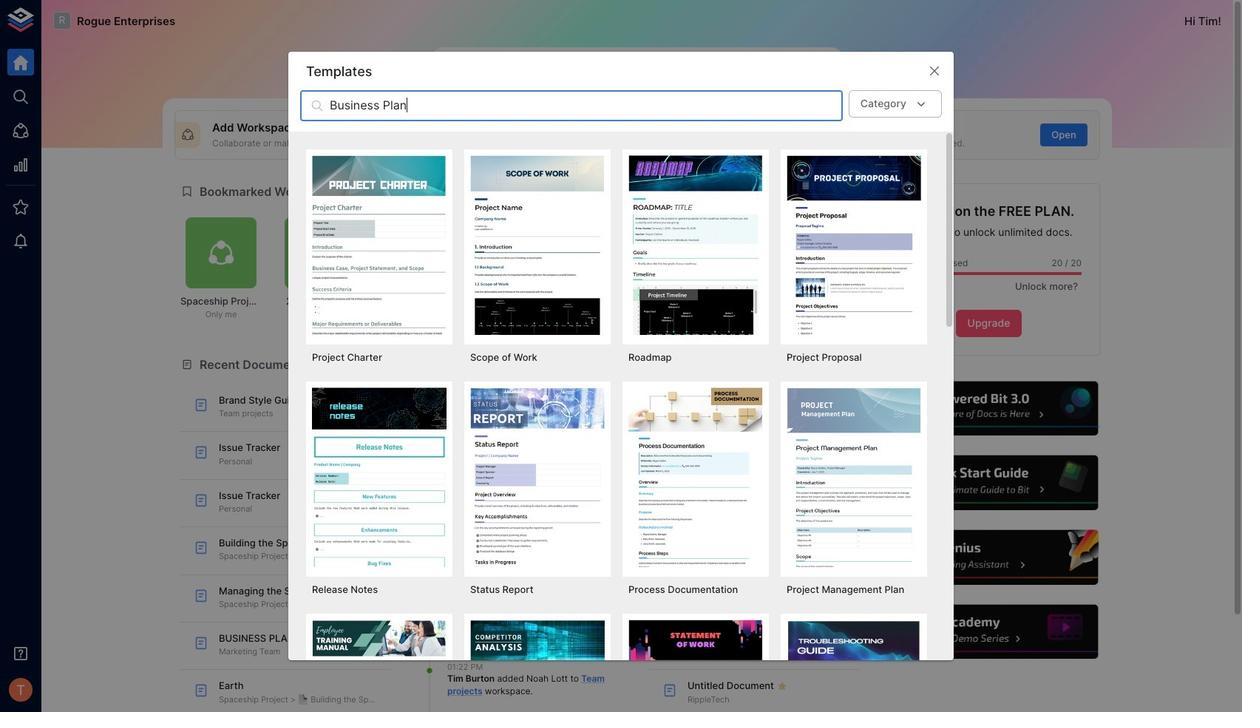 Task type: locate. For each thing, give the bounding box(es) containing it.
help image
[[878, 379, 1101, 438], [878, 454, 1101, 513], [878, 528, 1101, 587], [878, 603, 1101, 662]]

project management plan image
[[787, 388, 922, 567]]

release notes image
[[312, 388, 447, 567]]

status report image
[[471, 388, 605, 567]]

employee training manual image
[[312, 620, 447, 712]]

scope of work image
[[471, 156, 605, 335]]

Search Templates... text field
[[330, 90, 843, 122]]

project proposal image
[[787, 156, 922, 335]]

dialog
[[289, 52, 954, 712]]

statement of work image
[[629, 620, 764, 712]]



Task type: describe. For each thing, give the bounding box(es) containing it.
2 help image from the top
[[878, 454, 1101, 513]]

competitor research report image
[[471, 620, 605, 712]]

project charter image
[[312, 156, 447, 335]]

process documentation image
[[629, 388, 764, 567]]

roadmap image
[[629, 156, 764, 335]]

3 help image from the top
[[878, 528, 1101, 587]]

1 help image from the top
[[878, 379, 1101, 438]]

4 help image from the top
[[878, 603, 1101, 662]]

troubleshooting guide image
[[787, 620, 922, 712]]



